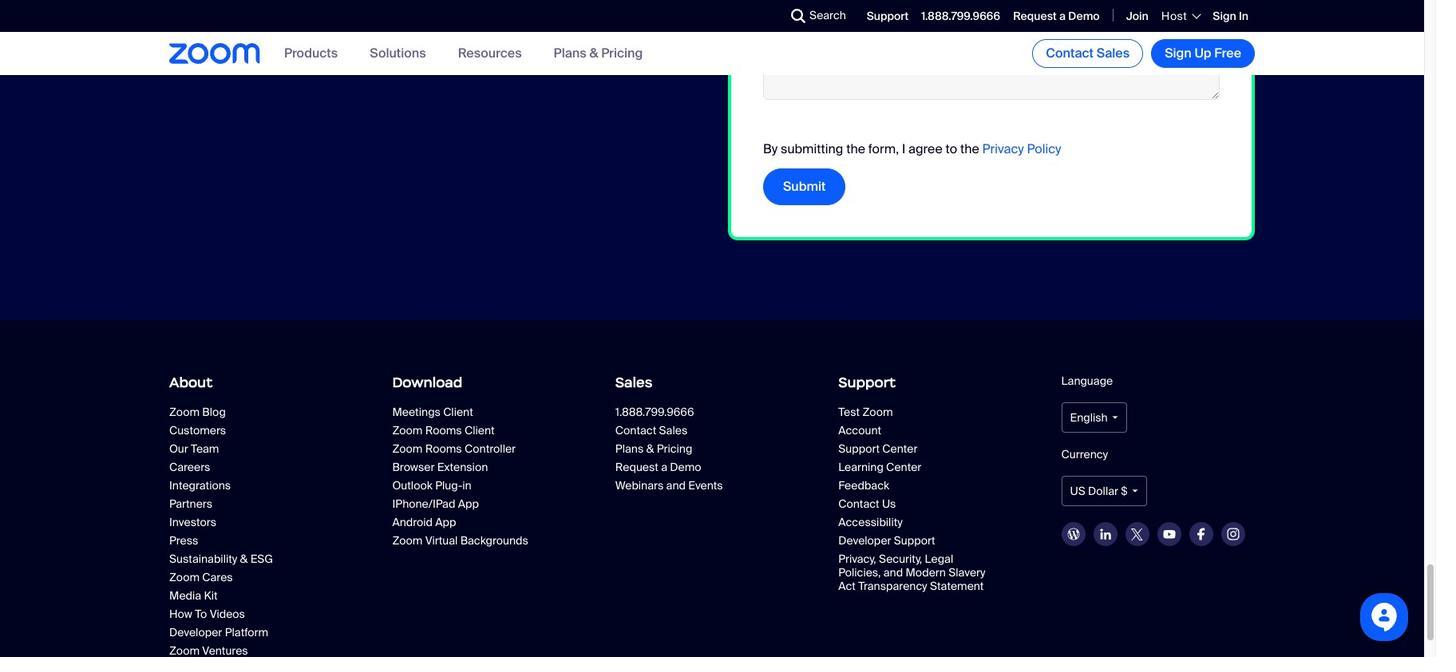 Task type: vqa. For each thing, say whether or not it's contained in the screenshot.
US Dollar $
yes



Task type: describe. For each thing, give the bounding box(es) containing it.
team
[[191, 442, 219, 456]]

0 vertical spatial center
[[883, 442, 918, 456]]

press link
[[169, 534, 321, 548]]

0 vertical spatial plans
[[554, 45, 587, 62]]

cares
[[202, 570, 233, 585]]

0 vertical spatial contact sales link
[[1033, 39, 1144, 68]]

test
[[839, 405, 860, 419]]

0 horizontal spatial pricing
[[602, 45, 643, 62]]

none text field inside main content
[[764, 4, 1220, 100]]

browser extension link
[[392, 460, 544, 474]]

meetings client link
[[392, 405, 586, 419]]

contact inside 1.888.799.9666 contact sales plans & pricing request a demo webinars and events
[[616, 423, 657, 438]]

careers link
[[169, 460, 321, 474]]

resources
[[458, 45, 522, 62]]

kit
[[204, 589, 218, 603]]

1 horizontal spatial 1.888.799.9666 link
[[922, 9, 1001, 23]]

products
[[284, 45, 338, 62]]

support up 'test'
[[839, 374, 896, 391]]

accessibility
[[839, 515, 903, 530]]

1 vertical spatial support link
[[839, 368, 1032, 397]]

search image
[[792, 9, 806, 23]]

zoom blog customers our team careers integrations partners investors press sustainability & esg zoom cares media kit how to videos developer platform
[[169, 405, 273, 640]]

search image
[[792, 9, 806, 23]]

us dollar $ button
[[1062, 476, 1147, 507]]

1 the from the left
[[847, 141, 866, 157]]

request a demo link for 1.888.799.9666
[[1014, 9, 1100, 23]]

1 horizontal spatial app
[[458, 497, 479, 511]]

sales inside 1.888.799.9666 contact sales plans & pricing request a demo webinars and events
[[659, 423, 688, 438]]

request inside 1.888.799.9666 contact sales plans & pricing request a demo webinars and events
[[616, 460, 659, 474]]

developer support link
[[839, 534, 990, 548]]

feedback link
[[839, 478, 990, 493]]

instagram image
[[1227, 528, 1240, 541]]

integrations link
[[169, 478, 321, 493]]

zoom rooms client link
[[392, 423, 544, 438]]

drop down icon image for english
[[1112, 416, 1119, 419]]

join link
[[1127, 9, 1149, 23]]

transparency
[[859, 579, 928, 593]]

videos
[[210, 607, 245, 621]]

outlook
[[392, 478, 433, 493]]

zoom up customers
[[169, 405, 200, 419]]

meetings client zoom rooms client zoom rooms controller browser extension outlook plug-in iphone/ipad app android app zoom virtual backgrounds
[[392, 405, 529, 548]]

demo inside 1.888.799.9666 contact sales plans & pricing request a demo webinars and events
[[670, 460, 702, 474]]

sustainability & esg link
[[169, 552, 321, 566]]

policy
[[1028, 141, 1062, 157]]

host button
[[1162, 9, 1201, 23]]

drop down icon image for us dollar $
[[1132, 490, 1139, 493]]

support down account
[[839, 442, 880, 456]]

submit
[[783, 178, 826, 195]]

sales inside sales link
[[616, 374, 653, 391]]

contact us link
[[839, 497, 990, 511]]

iphone/ipad app link
[[392, 497, 544, 511]]

to
[[946, 141, 958, 157]]

sustainability
[[169, 552, 237, 566]]

submit button
[[764, 169, 846, 205]]

meetings
[[392, 405, 441, 419]]

free
[[1215, 45, 1242, 61]]

virtual
[[425, 534, 458, 548]]

1.888.799.9666 contact sales plans & pricing request a demo webinars and events
[[616, 405, 723, 493]]

careers
[[169, 460, 210, 474]]

webinars
[[616, 478, 664, 493]]

customers
[[169, 423, 226, 438]]

account
[[839, 423, 882, 438]]

by submitting the form, i agree to the privacy policy
[[764, 141, 1062, 157]]

sales inside contact sales link
[[1097, 45, 1130, 61]]

solutions button
[[370, 45, 426, 62]]

accessibility link
[[839, 515, 990, 530]]

2 the from the left
[[961, 141, 980, 157]]

browser
[[392, 460, 435, 474]]

how
[[169, 607, 192, 621]]

0 vertical spatial &
[[590, 45, 599, 62]]

sign for sign up free
[[1165, 45, 1192, 61]]

pricing inside 1.888.799.9666 contact sales plans & pricing request a demo webinars and events
[[657, 442, 693, 456]]

submitting
[[781, 141, 844, 157]]

contact inside test zoom account support center learning center feedback contact us accessibility developer support privacy, security, legal policies, and modern slavery act transparency statement
[[839, 497, 880, 511]]

sales link
[[616, 368, 809, 397]]

0 vertical spatial client
[[443, 405, 473, 419]]

media kit link
[[169, 589, 321, 603]]

zoom down meetings
[[392, 423, 423, 438]]

developer platform link
[[169, 625, 321, 640]]

currency
[[1062, 447, 1109, 462]]

zoom up media
[[169, 570, 200, 585]]

english
[[1071, 411, 1108, 425]]

zoom logo image
[[169, 43, 260, 64]]

a inside 1.888.799.9666 contact sales plans & pricing request a demo webinars and events
[[661, 460, 668, 474]]

i
[[902, 141, 906, 157]]

how to videos link
[[169, 607, 321, 621]]

webinars and events link
[[616, 478, 767, 493]]

1 vertical spatial contact sales link
[[616, 423, 767, 438]]

learning center link
[[839, 460, 990, 474]]

search
[[810, 8, 846, 22]]

resources button
[[458, 45, 522, 62]]

plans inside 1.888.799.9666 contact sales plans & pricing request a demo webinars and events
[[616, 442, 644, 456]]

zoom blog link
[[169, 405, 363, 419]]

1 horizontal spatial request
[[1014, 9, 1057, 23]]

privacy policy link
[[983, 141, 1062, 157]]

plug-
[[435, 478, 463, 493]]

1 vertical spatial client
[[465, 423, 495, 438]]

contact inside contact sales link
[[1046, 45, 1094, 61]]

about
[[169, 374, 213, 391]]

main content containing by submitting the form, i agree to the
[[0, 0, 1425, 320]]

up
[[1195, 45, 1212, 61]]

download link
[[392, 368, 586, 397]]



Task type: locate. For each thing, give the bounding box(es) containing it.
zoom up account
[[863, 405, 893, 419]]

1 vertical spatial and
[[884, 566, 903, 580]]

youtube image
[[1163, 530, 1176, 539]]

the left form,
[[847, 141, 866, 157]]

developer down "to"
[[169, 625, 222, 640]]

developer inside test zoom account support center learning center feedback contact us accessibility developer support privacy, security, legal policies, and modern slavery act transparency statement
[[839, 534, 892, 548]]

security,
[[879, 552, 923, 566]]

0 horizontal spatial demo
[[670, 460, 702, 474]]

1 horizontal spatial contact sales link
[[1033, 39, 1144, 68]]

us dollar $
[[1071, 484, 1128, 499]]

linked in image
[[1100, 529, 1111, 540]]

0 horizontal spatial request
[[616, 460, 659, 474]]

0 horizontal spatial developer
[[169, 625, 222, 640]]

english button
[[1062, 403, 1127, 433]]

and left modern
[[884, 566, 903, 580]]

1 horizontal spatial sales
[[659, 423, 688, 438]]

zoom rooms controller link
[[392, 442, 544, 456]]

host
[[1162, 9, 1188, 23]]

&
[[590, 45, 599, 62], [647, 442, 654, 456], [240, 552, 248, 566]]

0 vertical spatial app
[[458, 497, 479, 511]]

sign up free
[[1165, 45, 1242, 61]]

support right search
[[867, 9, 909, 23]]

events
[[689, 478, 723, 493]]

1 vertical spatial center
[[887, 460, 922, 474]]

1 horizontal spatial demo
[[1069, 9, 1100, 23]]

extension
[[437, 460, 488, 474]]

1 vertical spatial 1.888.799.9666 link
[[616, 405, 809, 419]]

& inside 1.888.799.9666 contact sales plans & pricing request a demo webinars and events
[[647, 442, 654, 456]]

request up contact sales
[[1014, 9, 1057, 23]]

1 vertical spatial a
[[661, 460, 668, 474]]

0 horizontal spatial 1.888.799.9666
[[616, 405, 694, 419]]

1 horizontal spatial pricing
[[657, 442, 693, 456]]

1 vertical spatial sign
[[1165, 45, 1192, 61]]

0 horizontal spatial and
[[667, 478, 686, 493]]

zoom up browser
[[392, 442, 423, 456]]

0 vertical spatial plans & pricing link
[[554, 45, 643, 62]]

0 vertical spatial request
[[1014, 9, 1057, 23]]

support link up test zoom link on the bottom right of the page
[[839, 368, 1032, 397]]

1 vertical spatial rooms
[[425, 442, 462, 456]]

2 horizontal spatial &
[[647, 442, 654, 456]]

zoom down android
[[392, 534, 423, 548]]

request a demo link for plans & pricing
[[616, 460, 767, 474]]

0 horizontal spatial plans
[[554, 45, 587, 62]]

download
[[392, 374, 463, 391]]

1 vertical spatial developer
[[169, 625, 222, 640]]

1 vertical spatial contact
[[616, 423, 657, 438]]

and inside test zoom account support center learning center feedback contact us accessibility developer support privacy, security, legal policies, and modern slavery act transparency statement
[[884, 566, 903, 580]]

controller
[[465, 442, 516, 456]]

1 vertical spatial &
[[647, 442, 654, 456]]

1 horizontal spatial request a demo link
[[1014, 9, 1100, 23]]

sign for sign in
[[1213, 9, 1237, 23]]

twitter image
[[1132, 529, 1144, 541]]

in
[[463, 478, 472, 493]]

support down accessibility "link" at bottom
[[894, 534, 936, 548]]

about link
[[169, 368, 363, 397]]

0 horizontal spatial app
[[436, 515, 456, 530]]

contact up webinars at the bottom left of the page
[[616, 423, 657, 438]]

center up learning center link in the right of the page
[[883, 442, 918, 456]]

contact sales
[[1046, 45, 1130, 61]]

& inside zoom blog customers our team careers integrations partners investors press sustainability & esg zoom cares media kit how to videos developer platform
[[240, 552, 248, 566]]

client up zoom rooms client link
[[443, 405, 473, 419]]

1 vertical spatial plans
[[616, 442, 644, 456]]

partners link
[[169, 497, 321, 511]]

test zoom link
[[839, 405, 1032, 419]]

1 horizontal spatial drop down icon image
[[1132, 490, 1139, 493]]

statement
[[930, 579, 984, 593]]

modern
[[906, 566, 946, 580]]

1 vertical spatial sales
[[616, 374, 653, 391]]

form,
[[869, 141, 899, 157]]

privacy, security, legal policies, and modern slavery act transparency statement link
[[839, 552, 990, 593]]

contact sales link down request a demo
[[1033, 39, 1144, 68]]

0 horizontal spatial contact sales link
[[616, 423, 767, 438]]

0 vertical spatial 1.888.799.9666 link
[[922, 9, 1001, 23]]

blog image
[[1067, 528, 1080, 541]]

0 horizontal spatial sales
[[616, 374, 653, 391]]

a up contact sales
[[1060, 9, 1066, 23]]

0 horizontal spatial the
[[847, 141, 866, 157]]

us
[[1071, 484, 1086, 499]]

drop down icon image right english
[[1112, 416, 1119, 419]]

1 rooms from the top
[[425, 423, 462, 438]]

1.888.799.9666 for 1.888.799.9666 contact sales plans & pricing request a demo webinars and events
[[616, 405, 694, 419]]

app up virtual
[[436, 515, 456, 530]]

support
[[867, 9, 909, 23], [839, 374, 896, 391], [839, 442, 880, 456], [894, 534, 936, 548]]

and left events
[[667, 478, 686, 493]]

developer inside zoom blog customers our team careers integrations partners investors press sustainability & esg zoom cares media kit how to videos developer platform
[[169, 625, 222, 640]]

policies,
[[839, 566, 881, 580]]

0 vertical spatial request a demo link
[[1014, 9, 1100, 23]]

account link
[[839, 423, 990, 438]]

facebook image
[[1198, 528, 1206, 541]]

request a demo
[[1014, 9, 1100, 23]]

0 vertical spatial demo
[[1069, 9, 1100, 23]]

0 vertical spatial a
[[1060, 9, 1066, 23]]

sales
[[1097, 45, 1130, 61], [616, 374, 653, 391], [659, 423, 688, 438]]

sign in
[[1213, 9, 1249, 23]]

demo up contact sales
[[1069, 9, 1100, 23]]

0 vertical spatial sales
[[1097, 45, 1130, 61]]

2 vertical spatial sales
[[659, 423, 688, 438]]

1 vertical spatial app
[[436, 515, 456, 530]]

0 horizontal spatial sign
[[1165, 45, 1192, 61]]

dollar
[[1089, 484, 1119, 499]]

learning
[[839, 460, 884, 474]]

the
[[847, 141, 866, 157], [961, 141, 980, 157]]

and
[[667, 478, 686, 493], [884, 566, 903, 580]]

drop down icon image right $
[[1132, 490, 1139, 493]]

0 horizontal spatial a
[[661, 460, 668, 474]]

a
[[1060, 9, 1066, 23], [661, 460, 668, 474]]

sign left up
[[1165, 45, 1192, 61]]

zoom virtual backgrounds link
[[392, 534, 544, 548]]

None search field
[[733, 3, 795, 29]]

join
[[1127, 9, 1149, 23]]

request a demo link up contact sales
[[1014, 9, 1100, 23]]

1 vertical spatial pricing
[[657, 442, 693, 456]]

1 vertical spatial drop down icon image
[[1132, 490, 1139, 493]]

slavery
[[949, 566, 986, 580]]

sales down join link in the right of the page
[[1097, 45, 1130, 61]]

0 horizontal spatial contact
[[616, 423, 657, 438]]

outlook plug-in link
[[392, 478, 544, 493]]

client down "meetings client" "link"
[[465, 423, 495, 438]]

to
[[195, 607, 207, 621]]

esg
[[251, 552, 273, 566]]

0 vertical spatial contact
[[1046, 45, 1094, 61]]

contact down request a demo
[[1046, 45, 1094, 61]]

1 horizontal spatial 1.888.799.9666
[[922, 9, 1001, 23]]

None text field
[[764, 4, 1220, 100]]

drop down icon image inside english dropdown button
[[1112, 416, 1119, 419]]

2 horizontal spatial contact
[[1046, 45, 1094, 61]]

sign up free link
[[1152, 39, 1255, 68]]

0 horizontal spatial drop down icon image
[[1112, 416, 1119, 419]]

investors
[[169, 515, 216, 530]]

1 horizontal spatial and
[[884, 566, 903, 580]]

1 horizontal spatial the
[[961, 141, 980, 157]]

developer
[[839, 534, 892, 548], [169, 625, 222, 640]]

app down 'outlook plug-in' link at the bottom of the page
[[458, 497, 479, 511]]

1 horizontal spatial developer
[[839, 534, 892, 548]]

rooms up the extension
[[425, 442, 462, 456]]

sign left the 'in'
[[1213, 9, 1237, 23]]

1.888.799.9666 inside 1.888.799.9666 contact sales plans & pricing request a demo webinars and events
[[616, 405, 694, 419]]

investors link
[[169, 515, 321, 530]]

0 vertical spatial 1.888.799.9666
[[922, 9, 1001, 23]]

center down the support center link
[[887, 460, 922, 474]]

support center link
[[839, 442, 990, 456]]

demo up webinars and events link
[[670, 460, 702, 474]]

by
[[764, 141, 778, 157]]

contact sales link down sales link
[[616, 423, 767, 438]]

android
[[392, 515, 433, 530]]

a up webinars at the bottom left of the page
[[661, 460, 668, 474]]

1 vertical spatial plans & pricing link
[[616, 442, 767, 456]]

1 vertical spatial demo
[[670, 460, 702, 474]]

drop down icon image
[[1112, 416, 1119, 419], [1132, 490, 1139, 493]]

rooms up zoom rooms controller link
[[425, 423, 462, 438]]

partners
[[169, 497, 213, 511]]

0 vertical spatial support link
[[867, 9, 909, 23]]

customers link
[[169, 423, 321, 438]]

1 horizontal spatial plans
[[616, 442, 644, 456]]

1 horizontal spatial sign
[[1213, 9, 1237, 23]]

our team link
[[169, 442, 321, 456]]

0 horizontal spatial request a demo link
[[616, 460, 767, 474]]

pricing
[[602, 45, 643, 62], [657, 442, 693, 456]]

0 horizontal spatial &
[[240, 552, 248, 566]]

agree
[[909, 141, 943, 157]]

1 vertical spatial request
[[616, 460, 659, 474]]

integrations
[[169, 478, 231, 493]]

1.888.799.9666 for 1.888.799.9666
[[922, 9, 1001, 23]]

0 horizontal spatial 1.888.799.9666 link
[[616, 405, 809, 419]]

us
[[882, 497, 896, 511]]

plans & pricing
[[554, 45, 643, 62]]

sales up 1.888.799.9666 contact sales plans & pricing request a demo webinars and events
[[616, 374, 653, 391]]

act
[[839, 579, 856, 593]]

support link right search
[[867, 9, 909, 23]]

2 rooms from the top
[[425, 442, 462, 456]]

app
[[458, 497, 479, 511], [436, 515, 456, 530]]

1 horizontal spatial contact
[[839, 497, 880, 511]]

test zoom account support center learning center feedback contact us accessibility developer support privacy, security, legal policies, and modern slavery act transparency statement
[[839, 405, 986, 593]]

2 vertical spatial &
[[240, 552, 248, 566]]

legal
[[925, 552, 954, 566]]

drop down icon image inside the us dollar $ dropdown button
[[1132, 490, 1139, 493]]

1 horizontal spatial &
[[590, 45, 599, 62]]

2 vertical spatial contact
[[839, 497, 880, 511]]

request up webinars at the bottom left of the page
[[616, 460, 659, 474]]

feedback
[[839, 478, 890, 493]]

client
[[443, 405, 473, 419], [465, 423, 495, 438]]

and inside 1.888.799.9666 contact sales plans & pricing request a demo webinars and events
[[667, 478, 686, 493]]

sign
[[1213, 9, 1237, 23], [1165, 45, 1192, 61]]

plans
[[554, 45, 587, 62], [616, 442, 644, 456]]

privacy,
[[839, 552, 877, 566]]

2 horizontal spatial sales
[[1097, 45, 1130, 61]]

0 vertical spatial drop down icon image
[[1112, 416, 1119, 419]]

1.888.799.9666 link
[[922, 9, 1001, 23], [616, 405, 809, 419]]

developer down accessibility
[[839, 534, 892, 548]]

our
[[169, 442, 188, 456]]

request
[[1014, 9, 1057, 23], [616, 460, 659, 474]]

0 vertical spatial pricing
[[602, 45, 643, 62]]

main content
[[0, 0, 1425, 320]]

platform
[[225, 625, 268, 640]]

1 horizontal spatial a
[[1060, 9, 1066, 23]]

0 vertical spatial sign
[[1213, 9, 1237, 23]]

0 vertical spatial rooms
[[425, 423, 462, 438]]

language
[[1062, 374, 1113, 388]]

1 vertical spatial request a demo link
[[616, 460, 767, 474]]

request a demo link up webinars and events link
[[616, 460, 767, 474]]

rooms
[[425, 423, 462, 438], [425, 442, 462, 456]]

0 vertical spatial developer
[[839, 534, 892, 548]]

contact down feedback
[[839, 497, 880, 511]]

1 vertical spatial 1.888.799.9666
[[616, 405, 694, 419]]

sales up webinars and events link
[[659, 423, 688, 438]]

zoom inside test zoom account support center learning center feedback contact us accessibility developer support privacy, security, legal policies, and modern slavery act transparency statement
[[863, 405, 893, 419]]

the right to
[[961, 141, 980, 157]]

sign in link
[[1213, 9, 1249, 23]]

0 vertical spatial and
[[667, 478, 686, 493]]



